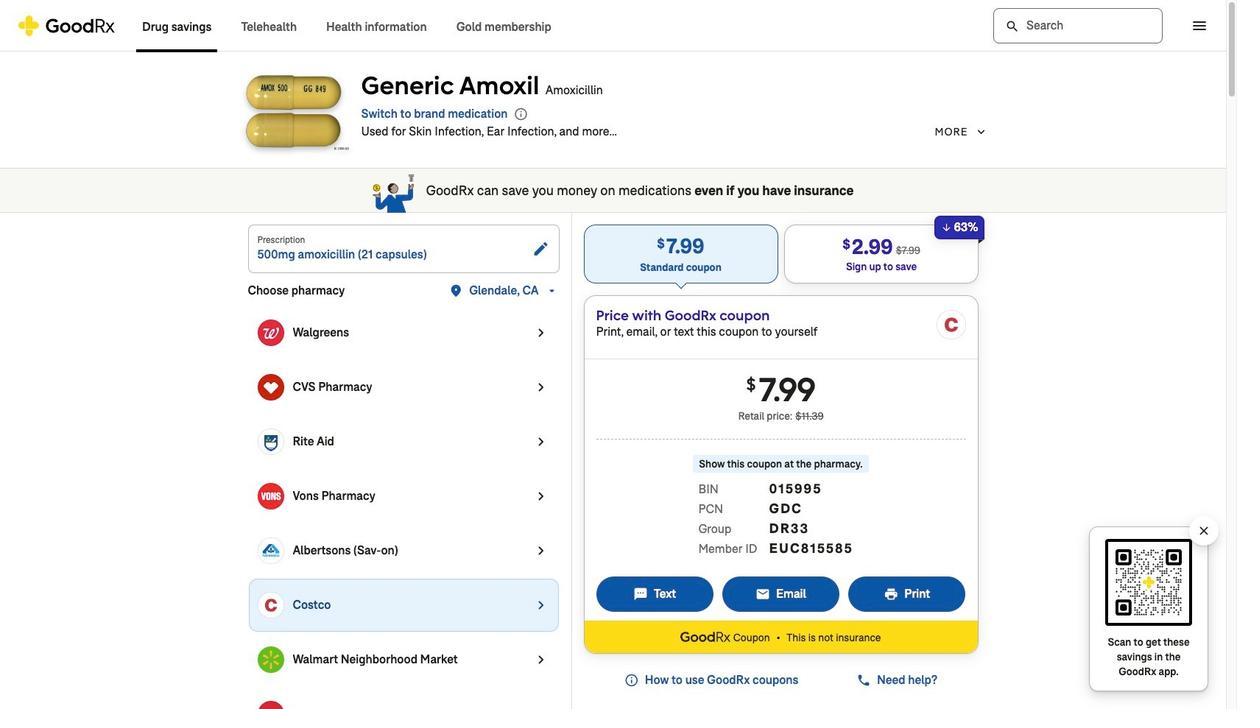 Task type: describe. For each thing, give the bounding box(es) containing it.
cvs pharmacy pharmacy logo image
[[257, 374, 284, 401]]

amoxicillin coupon - amoxicillin 500mg capsule image
[[238, 72, 350, 150]]

Search text field
[[994, 8, 1163, 43]]

albertsons (sav-on) pharmacy logo image
[[257, 538, 284, 565]]

goodrx yellow cross logo image
[[18, 15, 116, 36]]



Task type: locate. For each thing, give the bounding box(es) containing it.
costco pharmacy logo image
[[257, 593, 284, 619]]

walmart neighborhood market pharmacy logo image
[[257, 647, 284, 674]]

dialog
[[0, 0, 1238, 709]]

goodrx word mark logo image
[[681, 631, 731, 644]]

price savings banner image
[[372, 166, 414, 230]]

ralphs pharmacy logo image
[[257, 702, 284, 709]]

walgreens pharmacy logo image
[[257, 320, 284, 346]]

amoxil content main content
[[0, 52, 1227, 709]]

vons pharmacy pharmacy logo image
[[257, 483, 284, 510]]

logo of costco image
[[937, 310, 966, 339]]

drug info region
[[361, 69, 989, 147]]

None search field
[[994, 8, 1163, 43]]

rite aid pharmacy logo image
[[257, 429, 284, 455]]



Task type: vqa. For each thing, say whether or not it's contained in the screenshot.
healthcare
no



